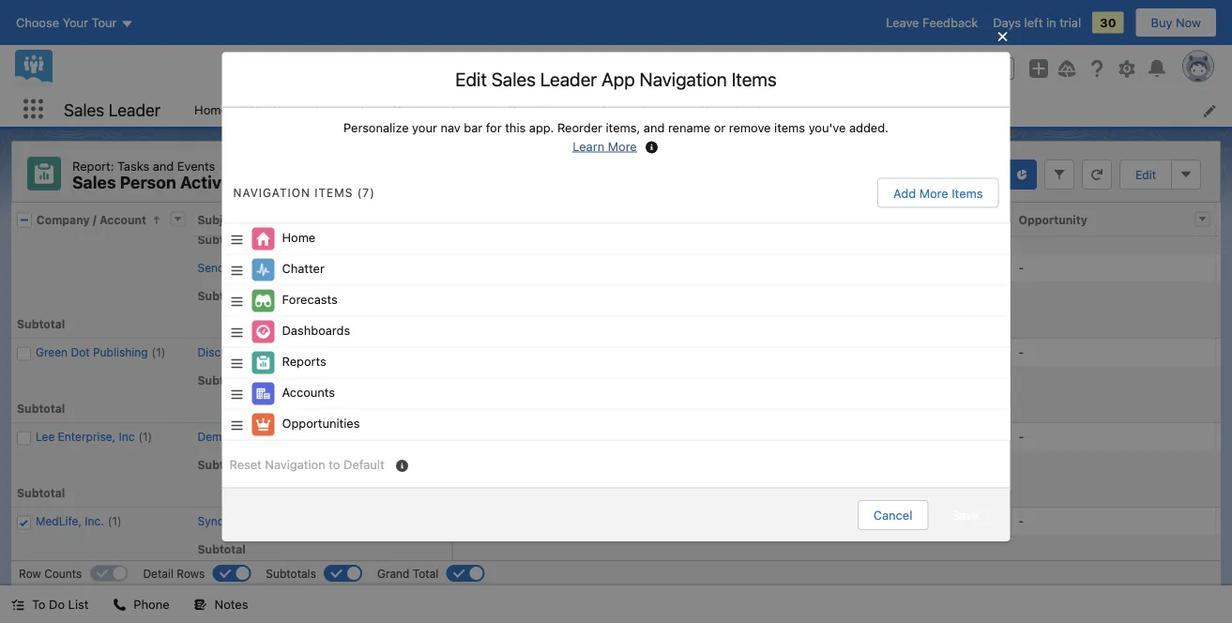 Task type: vqa. For each thing, say whether or not it's contained in the screenshot.
top the View All Link
no



Task type: locate. For each thing, give the bounding box(es) containing it.
navigation left to
[[265, 457, 325, 471]]

0 vertical spatial sales
[[492, 67, 536, 89]]

text default image
[[194, 598, 207, 612]]

chatter right home link
[[250, 102, 293, 116]]

learn more link
[[573, 139, 637, 153]]

navigation up rename
[[640, 67, 727, 89]]

2 text default image from the left
[[113, 598, 126, 612]]

0 vertical spatial navigation
[[640, 67, 727, 89]]

0 vertical spatial dashboards
[[394, 102, 462, 116]]

leader left home link
[[109, 99, 161, 119]]

text default image left the to
[[11, 598, 24, 612]]

0 horizontal spatial more
[[608, 139, 637, 153]]

more down 'items,'
[[608, 139, 637, 153]]

dashboards list item
[[382, 92, 498, 127]]

more inside button
[[920, 186, 949, 200]]

accounts up 'items,'
[[600, 102, 653, 116]]

default
[[344, 457, 385, 471]]

opportunities up to
[[282, 416, 360, 430]]

accounts
[[600, 102, 653, 116], [282, 385, 335, 399]]

home left chatter link on the left top
[[194, 102, 228, 116]]

learn more
[[573, 139, 637, 153]]

notes
[[215, 597, 248, 612]]

text default image inside phone button
[[113, 598, 126, 612]]

0 horizontal spatial opportunities
[[282, 416, 360, 430]]

1 horizontal spatial opportunities
[[700, 102, 778, 116]]

1 vertical spatial navigation
[[233, 186, 311, 199]]

accounts list item
[[589, 92, 689, 127]]

1 horizontal spatial home
[[282, 230, 316, 245]]

list
[[183, 92, 1232, 127]]

left
[[1025, 15, 1043, 30]]

0 horizontal spatial accounts
[[282, 385, 335, 399]]

1 vertical spatial reports
[[282, 354, 326, 368]]

buy now
[[1151, 15, 1201, 30]]

days left in trial
[[993, 15, 1081, 30]]

chatter
[[250, 102, 293, 116], [282, 261, 325, 275]]

forecasts
[[316, 102, 371, 116], [282, 292, 338, 306]]

feedback
[[923, 15, 978, 30]]

1 horizontal spatial reports
[[509, 102, 553, 116]]

items up opportunities list item
[[732, 67, 777, 89]]

navigation
[[640, 67, 727, 89], [233, 186, 311, 199], [265, 457, 325, 471]]

leader up reports list item
[[540, 67, 597, 89]]

1 horizontal spatial more
[[920, 186, 949, 200]]

add more items
[[894, 186, 983, 200]]

text default image
[[11, 598, 24, 612], [113, 598, 126, 612]]

text default image left phone
[[113, 598, 126, 612]]

home
[[194, 102, 228, 116], [282, 230, 316, 245]]

navigation down chatter link on the left top
[[233, 186, 311, 199]]

1 horizontal spatial dashboards
[[394, 102, 462, 116]]

forecasts link
[[304, 92, 382, 127]]

0 horizontal spatial items
[[315, 186, 353, 199]]

nav
[[441, 120, 461, 134]]

1 horizontal spatial accounts
[[600, 102, 653, 116]]

list box
[[222, 223, 1010, 440]]

items left (7)
[[315, 186, 353, 199]]

edit sales leader app navigation items
[[455, 67, 777, 89]]

to
[[329, 457, 340, 471]]

text default image for phone
[[113, 598, 126, 612]]

reports
[[509, 102, 553, 116], [282, 354, 326, 368]]

sales
[[492, 67, 536, 89], [64, 99, 104, 119]]

opportunities up remove
[[700, 102, 778, 116]]

more
[[608, 139, 637, 153], [920, 186, 949, 200]]

to do list
[[32, 597, 89, 612]]

0 vertical spatial home
[[194, 102, 228, 116]]

1 horizontal spatial leader
[[540, 67, 597, 89]]

1 horizontal spatial text default image
[[113, 598, 126, 612]]

leave feedback link
[[886, 15, 978, 30]]

cancel button
[[858, 500, 929, 530]]

reports link
[[498, 92, 564, 127]]

0 horizontal spatial sales
[[64, 99, 104, 119]]

0 vertical spatial reports
[[509, 102, 553, 116]]

sales leader
[[64, 99, 161, 119]]

0 horizontal spatial home
[[194, 102, 228, 116]]

accounts up reset navigation to default
[[282, 385, 335, 399]]

0 vertical spatial leader
[[540, 67, 597, 89]]

more right "add"
[[920, 186, 949, 200]]

text default image inside to do list button
[[11, 598, 24, 612]]

1 vertical spatial more
[[920, 186, 949, 200]]

1 vertical spatial accounts
[[282, 385, 335, 399]]

leader
[[540, 67, 597, 89], [109, 99, 161, 119]]

1 vertical spatial dashboards
[[282, 323, 350, 337]]

cancel
[[874, 508, 913, 522]]

2 horizontal spatial items
[[952, 186, 983, 200]]

to
[[32, 597, 46, 612]]

0 vertical spatial more
[[608, 139, 637, 153]]

0 horizontal spatial text default image
[[11, 598, 24, 612]]

add
[[894, 186, 916, 200]]

leave feedback
[[886, 15, 978, 30]]

opportunities
[[700, 102, 778, 116], [282, 416, 360, 430]]

0 vertical spatial opportunities
[[700, 102, 778, 116]]

for
[[486, 120, 502, 134]]

reorder
[[557, 120, 603, 134]]

1 text default image from the left
[[11, 598, 24, 612]]

chatter down navigation items (7)
[[282, 261, 325, 275]]

now
[[1176, 15, 1201, 30]]

0 horizontal spatial leader
[[109, 99, 161, 119]]

items
[[732, 67, 777, 89], [952, 186, 983, 200], [315, 186, 353, 199]]

dashboards
[[394, 102, 462, 116], [282, 323, 350, 337]]

items right "add"
[[952, 186, 983, 200]]

dashboards link
[[382, 92, 473, 127]]

chatter link
[[239, 92, 304, 127]]

0 vertical spatial accounts
[[600, 102, 653, 116]]

and
[[644, 120, 665, 134]]

search...
[[436, 61, 486, 76]]

reset
[[229, 457, 262, 471]]

home down navigation items (7)
[[282, 230, 316, 245]]

1 vertical spatial opportunities
[[282, 416, 360, 430]]

more for learn
[[608, 139, 637, 153]]

30
[[1100, 15, 1117, 30]]

this
[[505, 120, 526, 134]]

edit
[[455, 67, 487, 89]]

group
[[975, 57, 1015, 80]]

in
[[1047, 15, 1057, 30]]

1 horizontal spatial sales
[[492, 67, 536, 89]]

personalize your nav bar for this app. reorder items, and rename or remove items you've added.
[[344, 120, 889, 134]]

1 vertical spatial home
[[282, 230, 316, 245]]



Task type: describe. For each thing, give the bounding box(es) containing it.
reports list item
[[498, 92, 589, 127]]

accounts link
[[589, 92, 665, 127]]

items,
[[606, 120, 640, 134]]

remove
[[729, 120, 771, 134]]

trial
[[1060, 15, 1081, 30]]

buy
[[1151, 15, 1173, 30]]

1 vertical spatial chatter
[[282, 261, 325, 275]]

to do list button
[[0, 586, 100, 623]]

do
[[49, 597, 65, 612]]

buy now button
[[1135, 8, 1217, 38]]

notes button
[[183, 586, 259, 623]]

list
[[68, 597, 89, 612]]

reset navigation to default
[[229, 457, 385, 471]]

search... button
[[399, 54, 775, 84]]

(7)
[[357, 186, 375, 199]]

list containing home
[[183, 92, 1232, 127]]

your
[[412, 120, 437, 134]]

app
[[602, 67, 635, 89]]

rename
[[668, 120, 711, 134]]

1 horizontal spatial items
[[732, 67, 777, 89]]

app.
[[529, 120, 554, 134]]

save
[[952, 508, 979, 522]]

home link
[[183, 92, 239, 127]]

dashboards inside list item
[[394, 102, 462, 116]]

bar
[[464, 120, 483, 134]]

phone button
[[102, 586, 181, 623]]

list box containing home
[[222, 223, 1010, 440]]

0 vertical spatial chatter
[[250, 102, 293, 116]]

navigation items (7)
[[233, 186, 375, 199]]

phone
[[134, 597, 170, 612]]

days
[[993, 15, 1021, 30]]

added.
[[849, 120, 889, 134]]

0 horizontal spatial dashboards
[[282, 323, 350, 337]]

personalize
[[344, 120, 409, 134]]

opportunities list item
[[689, 92, 814, 127]]

accounts inside list item
[[600, 102, 653, 116]]

text default image for to do list
[[11, 598, 24, 612]]

you've
[[809, 120, 846, 134]]

items inside button
[[952, 186, 983, 200]]

more for add
[[920, 186, 949, 200]]

items
[[774, 120, 805, 134]]

1 vertical spatial leader
[[109, 99, 161, 119]]

add more items button
[[878, 178, 999, 208]]

1 vertical spatial forecasts
[[282, 292, 338, 306]]

opportunities inside list item
[[700, 102, 778, 116]]

2 vertical spatial navigation
[[265, 457, 325, 471]]

leave
[[886, 15, 919, 30]]

save button
[[936, 500, 995, 530]]

opportunities link
[[689, 92, 789, 127]]

learn
[[573, 139, 605, 153]]

1 vertical spatial sales
[[64, 99, 104, 119]]

0 horizontal spatial reports
[[282, 354, 326, 368]]

0 vertical spatial forecasts
[[316, 102, 371, 116]]

reports inside list item
[[509, 102, 553, 116]]

or
[[714, 120, 726, 134]]



